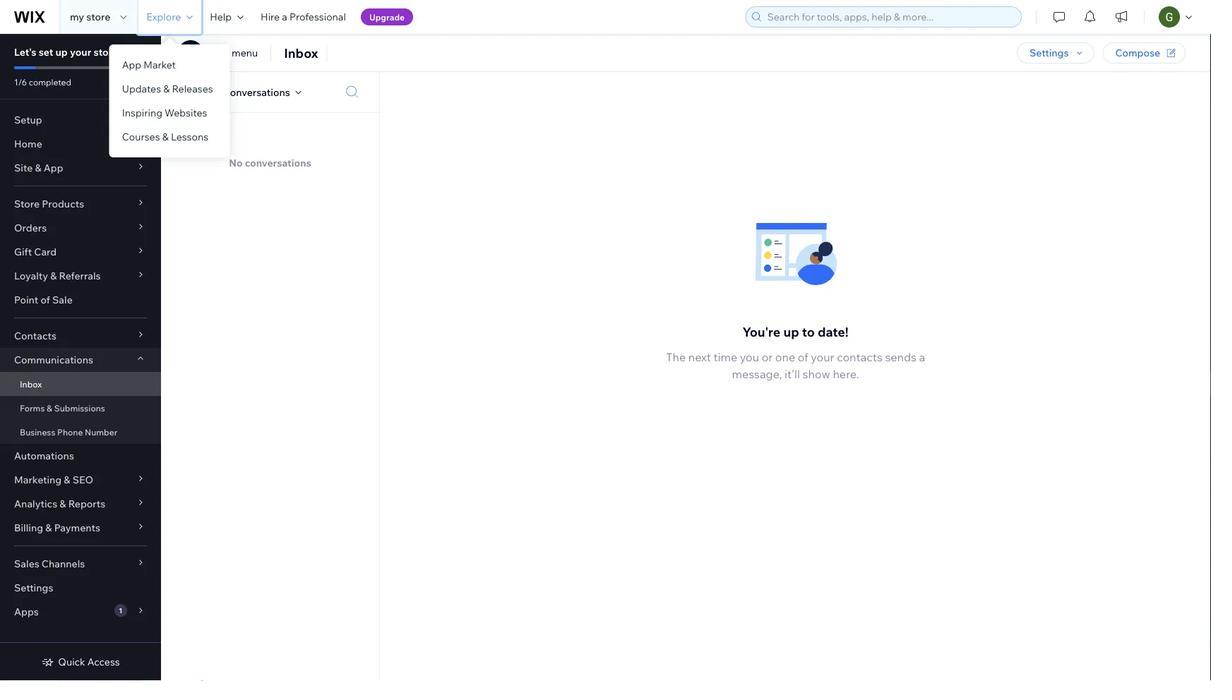 Task type: vqa. For each thing, say whether or not it's contained in the screenshot.
Courses & Lessons
yes



Task type: locate. For each thing, give the bounding box(es) containing it.
show
[[803, 368, 831, 382]]

1 vertical spatial up
[[784, 324, 800, 340]]

billing & payments
[[14, 522, 100, 535]]

compose
[[1116, 47, 1161, 59]]

updates
[[122, 83, 161, 95]]

set
[[39, 46, 53, 58]]

1
[[119, 607, 122, 615]]

phone
[[57, 427, 83, 438]]

None checkbox
[[179, 84, 211, 101]]

a right hire
[[282, 11, 288, 23]]

it'll
[[785, 368, 801, 382]]

inbox up 'forms'
[[20, 379, 42, 390]]

app inside dropdown button
[[44, 162, 63, 174]]

all
[[211, 86, 223, 98]]

1 vertical spatial your
[[811, 351, 835, 365]]

store down my store
[[94, 46, 118, 58]]

settings link
[[0, 577, 161, 601]]

you're up to date!
[[743, 324, 849, 340]]

one
[[776, 351, 796, 365]]

loyalty & referrals button
[[0, 264, 161, 288]]

1 vertical spatial of
[[798, 351, 809, 365]]

settings for 'settings' button
[[1030, 47, 1069, 59]]

settings inside button
[[1030, 47, 1069, 59]]

1 vertical spatial settings
[[14, 582, 53, 595]]

0 horizontal spatial app
[[44, 162, 63, 174]]

1 vertical spatial store
[[94, 46, 118, 58]]

& down inspiring websites
[[162, 131, 169, 143]]

& left seo
[[64, 474, 70, 487]]

store right my
[[86, 11, 110, 23]]

of
[[41, 294, 50, 306], [798, 351, 809, 365]]

your inside sidebar element
[[70, 46, 91, 58]]

settings
[[1030, 47, 1069, 59], [14, 582, 53, 595]]

a inside the next time you or one of your contacts sends a message, it'll show here.
[[920, 351, 926, 365]]

quick access
[[58, 656, 120, 669]]

0 vertical spatial app
[[122, 59, 141, 71]]

0 vertical spatial settings
[[1030, 47, 1069, 59]]

you
[[740, 351, 760, 365]]

1 vertical spatial a
[[920, 351, 926, 365]]

settings button
[[1018, 42, 1095, 64]]

payments
[[54, 522, 100, 535]]

1 vertical spatial app
[[44, 162, 63, 174]]

0 vertical spatial of
[[41, 294, 50, 306]]

inspiring
[[122, 107, 162, 119]]

1 horizontal spatial a
[[920, 351, 926, 365]]

1 vertical spatial inbox
[[20, 379, 42, 390]]

marketing & seo button
[[0, 468, 161, 493]]

up right the set
[[55, 46, 68, 58]]

forms & submissions
[[20, 403, 105, 414]]

contacts button
[[0, 324, 161, 348]]

0 horizontal spatial up
[[55, 46, 68, 58]]

1/6
[[14, 77, 27, 87]]

site
[[14, 162, 33, 174]]

releases
[[172, 83, 213, 95]]

inbox down hire a professional link
[[284, 45, 318, 61]]

inbox link
[[0, 372, 161, 396]]

0 vertical spatial inbox
[[284, 45, 318, 61]]

loyalty & referrals
[[14, 270, 101, 282]]

compose button
[[1103, 42, 1186, 64]]

your right the set
[[70, 46, 91, 58]]

hide menu button down help
[[178, 40, 258, 66]]

& right loyalty
[[50, 270, 57, 282]]

communications button
[[0, 348, 161, 372]]

0 vertical spatial conversations
[[225, 86, 290, 98]]

marketing & seo
[[14, 474, 93, 487]]

here.
[[833, 368, 860, 382]]

0 vertical spatial your
[[70, 46, 91, 58]]

courses & lessons
[[122, 131, 208, 143]]

app right site
[[44, 162, 63, 174]]

gift
[[14, 246, 32, 258]]

my
[[70, 11, 84, 23]]

a
[[282, 11, 288, 23], [920, 351, 926, 365]]

app inside "link"
[[122, 59, 141, 71]]

websites
[[165, 107, 207, 119]]

your
[[70, 46, 91, 58], [811, 351, 835, 365]]

courses
[[122, 131, 160, 143]]

of right 'one' on the right bottom of page
[[798, 351, 809, 365]]

0 horizontal spatial inbox
[[20, 379, 42, 390]]

completed
[[29, 77, 71, 87]]

the next time you or one of your contacts sends a message, it'll show here.
[[666, 351, 926, 382]]

conversations for all conversations
[[225, 86, 290, 98]]

up inside sidebar element
[[55, 46, 68, 58]]

store products
[[14, 198, 84, 210]]

0 horizontal spatial a
[[282, 11, 288, 23]]

contacts
[[837, 351, 883, 365]]

conversations right all
[[225, 86, 290, 98]]

& left reports
[[60, 498, 66, 511]]

& right billing
[[45, 522, 52, 535]]

store products button
[[0, 192, 161, 216]]

1 horizontal spatial app
[[122, 59, 141, 71]]

0 horizontal spatial your
[[70, 46, 91, 58]]

help button
[[202, 0, 252, 34]]

0 horizontal spatial settings
[[14, 582, 53, 595]]

or
[[762, 351, 773, 365]]

app up updates
[[122, 59, 141, 71]]

your up show
[[811, 351, 835, 365]]

conversations
[[225, 86, 290, 98], [245, 157, 311, 169]]

business phone number
[[20, 427, 117, 438]]

1 horizontal spatial settings
[[1030, 47, 1069, 59]]

billing & payments button
[[0, 517, 161, 541]]

settings inside sidebar element
[[14, 582, 53, 595]]

inbox
[[284, 45, 318, 61], [20, 379, 42, 390]]

& right site
[[35, 162, 41, 174]]

& down the app market "link"
[[163, 83, 170, 95]]

1 horizontal spatial of
[[798, 351, 809, 365]]

app market link
[[109, 53, 230, 77]]

menu
[[232, 47, 258, 59]]

of inside the next time you or one of your contacts sends a message, it'll show here.
[[798, 351, 809, 365]]

a right sends
[[920, 351, 926, 365]]

1 vertical spatial conversations
[[245, 157, 311, 169]]

hire
[[261, 11, 280, 23]]

no conversations
[[229, 157, 311, 169]]

& inside popup button
[[64, 474, 70, 487]]

sidebar element
[[0, 34, 161, 682]]

loyalty
[[14, 270, 48, 282]]

you're
[[743, 324, 781, 340]]

up left to
[[784, 324, 800, 340]]

date!
[[818, 324, 849, 340]]

business
[[20, 427, 55, 438]]

0 vertical spatial up
[[55, 46, 68, 58]]

quick
[[58, 656, 85, 669]]

of left the sale
[[41, 294, 50, 306]]

updates & releases link
[[109, 77, 230, 101]]

app market
[[122, 59, 176, 71]]

conversations right no
[[245, 157, 311, 169]]

0 vertical spatial store
[[86, 11, 110, 23]]

app
[[122, 59, 141, 71], [44, 162, 63, 174]]

setup link
[[0, 108, 161, 132]]

1 horizontal spatial your
[[811, 351, 835, 365]]

0 horizontal spatial of
[[41, 294, 50, 306]]

& right 'forms'
[[47, 403, 52, 414]]



Task type: describe. For each thing, give the bounding box(es) containing it.
settings for settings link at the left bottom
[[14, 582, 53, 595]]

apps
[[14, 606, 39, 619]]

analytics
[[14, 498, 57, 511]]

the
[[666, 351, 686, 365]]

no
[[229, 157, 243, 169]]

site & app button
[[0, 156, 161, 180]]

seo
[[73, 474, 93, 487]]

contacts
[[14, 330, 57, 342]]

point of sale link
[[0, 288, 161, 312]]

marketing
[[14, 474, 62, 487]]

forms
[[20, 403, 45, 414]]

Search for tools, apps, help & more... field
[[763, 7, 1018, 27]]

inbox inside sidebar element
[[20, 379, 42, 390]]

sales
[[14, 558, 39, 571]]

business phone number link
[[0, 420, 161, 444]]

time
[[714, 351, 738, 365]]

upgrade button
[[361, 8, 413, 25]]

help
[[210, 11, 232, 23]]

1 horizontal spatial inbox
[[284, 45, 318, 61]]

submissions
[[54, 403, 105, 414]]

sales channels
[[14, 558, 85, 571]]

store
[[14, 198, 40, 210]]

quick access button
[[41, 656, 120, 669]]

let's set up your store
[[14, 46, 118, 58]]

communications
[[14, 354, 93, 366]]

professional
[[290, 11, 346, 23]]

orders
[[14, 222, 47, 234]]

billing
[[14, 522, 43, 535]]

& for updates
[[163, 83, 170, 95]]

& for forms
[[47, 403, 52, 414]]

& for analytics
[[60, 498, 66, 511]]

hide menu
[[208, 47, 258, 59]]

1 horizontal spatial up
[[784, 324, 800, 340]]

& for courses
[[162, 131, 169, 143]]

point of sale
[[14, 294, 73, 306]]

number
[[85, 427, 117, 438]]

lessons
[[171, 131, 208, 143]]

gift card button
[[0, 240, 161, 264]]

forms & submissions link
[[0, 396, 161, 420]]

1/6 completed
[[14, 77, 71, 87]]

reports
[[68, 498, 105, 511]]

store inside sidebar element
[[94, 46, 118, 58]]

automations link
[[0, 444, 161, 468]]

& for site
[[35, 162, 41, 174]]

courses & lessons link
[[109, 125, 230, 149]]

your inside the next time you or one of your contacts sends a message, it'll show here.
[[811, 351, 835, 365]]

of inside point of sale link
[[41, 294, 50, 306]]

hire a professional
[[261, 11, 346, 23]]

next
[[689, 351, 711, 365]]

let's
[[14, 46, 36, 58]]

upgrade
[[369, 12, 405, 22]]

inspiring websites
[[122, 107, 207, 119]]

referrals
[[59, 270, 101, 282]]

conversations for no conversations
[[245, 157, 311, 169]]

home
[[14, 138, 42, 150]]

my store
[[70, 11, 110, 23]]

market
[[144, 59, 176, 71]]

to
[[803, 324, 815, 340]]

channels
[[42, 558, 85, 571]]

all conversations
[[211, 86, 290, 98]]

0 vertical spatial a
[[282, 11, 288, 23]]

sale
[[52, 294, 73, 306]]

analytics & reports button
[[0, 493, 161, 517]]

automations
[[14, 450, 74, 462]]

& for marketing
[[64, 474, 70, 487]]

& for loyalty
[[50, 270, 57, 282]]

hide
[[208, 47, 230, 59]]

products
[[42, 198, 84, 210]]

sales channels button
[[0, 553, 161, 577]]

updates & releases
[[122, 83, 213, 95]]

hide menu button down help "button"
[[208, 47, 258, 59]]

explore
[[146, 11, 181, 23]]

orders button
[[0, 216, 161, 240]]

& for billing
[[45, 522, 52, 535]]

site & app
[[14, 162, 63, 174]]

sends
[[886, 351, 917, 365]]

home link
[[0, 132, 161, 156]]

access
[[87, 656, 120, 669]]

message,
[[732, 368, 783, 382]]

point
[[14, 294, 38, 306]]



